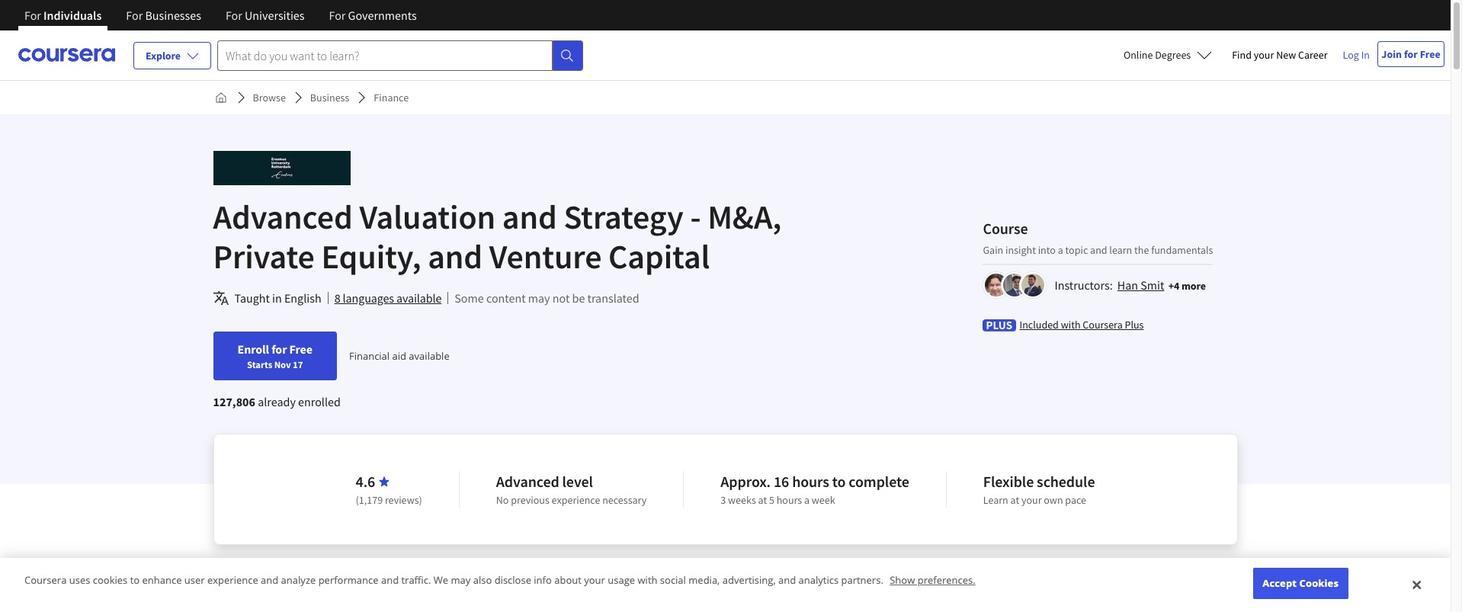 Task type: describe. For each thing, give the bounding box(es) containing it.
show
[[890, 574, 915, 588]]

your inside flexible schedule learn at your own pace
[[1022, 493, 1042, 507]]

advanced valuation and strategy - m&a, private equity, and venture capital
[[213, 196, 782, 278]]

3
[[721, 493, 726, 507]]

5
[[769, 493, 775, 507]]

course gain insight into a topic and learn the fundamentals
[[983, 218, 1214, 257]]

join
[[1382, 47, 1403, 61]]

for for individuals
[[24, 8, 41, 23]]

about
[[222, 588, 254, 603]]

insight
[[1006, 243, 1036, 257]]

and inside 'course gain insight into a topic and learn the fundamentals'
[[1091, 243, 1108, 257]]

free for enroll
[[289, 342, 313, 357]]

own
[[1044, 493, 1063, 507]]

online degrees button
[[1112, 38, 1225, 72]]

info
[[534, 574, 552, 588]]

topic
[[1066, 243, 1088, 257]]

in
[[272, 291, 282, 306]]

find your new career
[[1233, 48, 1328, 62]]

0 vertical spatial your
[[1254, 48, 1275, 62]]

plus
[[1125, 318, 1144, 331]]

capital
[[609, 236, 710, 278]]

browse link
[[247, 84, 292, 111]]

1 vertical spatial hours
[[777, 493, 802, 507]]

log in
[[1343, 48, 1370, 62]]

also
[[473, 574, 492, 588]]

preferences.
[[918, 574, 976, 588]]

user
[[184, 574, 205, 588]]

8
[[335, 291, 340, 306]]

universities
[[245, 8, 305, 23]]

necessary
[[603, 493, 647, 507]]

media,
[[689, 574, 720, 588]]

coursera plus image
[[983, 319, 1017, 331]]

1 horizontal spatial with
[[1061, 318, 1081, 331]]

erasmus university rotterdam image
[[213, 151, 350, 185]]

included with coursera plus link
[[1020, 317, 1144, 332]]

learn
[[1110, 243, 1133, 257]]

for for enroll
[[272, 342, 287, 357]]

testimonials link
[[515, 579, 600, 612]]

advanced level no previous experience necessary
[[496, 472, 647, 507]]

governments
[[348, 8, 417, 23]]

equity,
[[321, 236, 421, 278]]

business link
[[304, 84, 356, 111]]

for individuals
[[24, 8, 102, 23]]

cookies
[[93, 574, 128, 588]]

about
[[555, 574, 582, 588]]

social
[[660, 574, 686, 588]]

traffic.
[[402, 574, 431, 588]]

advanced for advanced valuation and strategy - m&a, private equity, and venture capital
[[213, 196, 353, 238]]

enrolled
[[298, 394, 341, 410]]

be
[[572, 291, 585, 306]]

nishad matawlie image
[[1022, 273, 1045, 296]]

fundamentals
[[1152, 243, 1214, 257]]

8 languages available
[[335, 291, 442, 306]]

week
[[812, 493, 836, 507]]

starts
[[247, 358, 272, 371]]

no
[[496, 493, 509, 507]]

available for financial aid available
[[409, 349, 450, 363]]

han smit image
[[986, 273, 1009, 296]]

1 vertical spatial with
[[638, 574, 658, 588]]

advertising,
[[723, 574, 776, 588]]

16
[[774, 472, 789, 491]]

reviews
[[634, 588, 677, 603]]

to for complete
[[833, 472, 846, 491]]

strategy
[[564, 196, 684, 238]]

17
[[293, 358, 303, 371]]

taught
[[235, 291, 270, 306]]

coursera image
[[18, 43, 115, 67]]

some
[[455, 291, 484, 306]]

coursera uses cookies to enhance user experience and analyze performance and traffic. we may also disclose info about your usage with social media, advertising, and analytics partners. show preferences.
[[24, 574, 976, 588]]

pace
[[1066, 493, 1087, 507]]

at inside flexible schedule learn at your own pace
[[1011, 493, 1020, 507]]

usage
[[608, 574, 635, 588]]

previous
[[511, 493, 550, 507]]

businesses
[[145, 8, 201, 23]]

for businesses
[[126, 8, 201, 23]]

financial
[[349, 349, 390, 363]]

instructors:
[[1055, 277, 1113, 292]]

log in link
[[1336, 46, 1378, 64]]

included
[[1020, 318, 1059, 331]]

not
[[553, 291, 570, 306]]

for for universities
[[226, 8, 242, 23]]

a inside approx. 16 hours to complete 3 weeks at 5 hours a week
[[805, 493, 810, 507]]

cookies
[[1300, 577, 1339, 591]]

course
[[983, 218, 1028, 238]]

dyaran bansraj image
[[1004, 273, 1027, 296]]

modules
[[297, 588, 341, 603]]

+4
[[1169, 279, 1180, 292]]

valuation
[[360, 196, 496, 238]]

at inside approx. 16 hours to complete 3 weeks at 5 hours a week
[[758, 493, 767, 507]]

-
[[690, 196, 701, 238]]



Task type: vqa. For each thing, say whether or not it's contained in the screenshot.
instructors: han smit +4 more on the top right of the page
yes



Task type: locate. For each thing, give the bounding box(es) containing it.
schedule
[[1037, 472, 1095, 491]]

modules link
[[287, 579, 350, 612]]

the
[[1135, 243, 1150, 257]]

accept
[[1263, 577, 1297, 591]]

127,806
[[213, 394, 255, 410]]

3 for from the left
[[226, 8, 242, 23]]

coursera left the uses
[[24, 574, 67, 588]]

free inside join for free link
[[1420, 47, 1441, 61]]

some content may not be translated
[[455, 291, 639, 306]]

to for enhance
[[130, 574, 140, 588]]

0 horizontal spatial for
[[272, 342, 287, 357]]

with up 'reviews'
[[638, 574, 658, 588]]

2 vertical spatial your
[[584, 574, 605, 588]]

0 vertical spatial available
[[397, 291, 442, 306]]

advanced up previous
[[496, 472, 559, 491]]

(1,179
[[356, 493, 383, 507]]

venture
[[489, 236, 602, 278]]

1 at from the left
[[758, 493, 767, 507]]

with
[[1061, 318, 1081, 331], [638, 574, 658, 588]]

1 vertical spatial a
[[805, 493, 810, 507]]

for right join
[[1405, 47, 1418, 61]]

4.6
[[356, 472, 375, 491]]

1 horizontal spatial a
[[1058, 243, 1064, 257]]

level
[[562, 472, 593, 491]]

0 horizontal spatial a
[[805, 493, 810, 507]]

to right cookies
[[130, 574, 140, 588]]

finance
[[374, 91, 409, 104]]

hours right 5
[[777, 493, 802, 507]]

1 vertical spatial your
[[1022, 493, 1042, 507]]

nov
[[274, 358, 291, 371]]

a left "week"
[[805, 493, 810, 507]]

a right into
[[1058, 243, 1064, 257]]

0 horizontal spatial coursera
[[24, 574, 67, 588]]

1 horizontal spatial coursera
[[1083, 318, 1123, 331]]

uses
[[69, 574, 90, 588]]

1 vertical spatial coursera
[[24, 574, 67, 588]]

for for governments
[[329, 8, 346, 23]]

0 vertical spatial for
[[1405, 47, 1418, 61]]

smit
[[1141, 277, 1165, 292]]

analytics
[[799, 574, 839, 588]]

available for 8 languages available
[[397, 291, 442, 306]]

available right aid
[[409, 349, 450, 363]]

+4 more button
[[1169, 278, 1206, 293]]

and
[[502, 196, 557, 238], [428, 236, 483, 278], [1091, 243, 1108, 257], [261, 574, 279, 588], [381, 574, 399, 588], [779, 574, 796, 588]]

for universities
[[226, 8, 305, 23]]

0 vertical spatial experience
[[552, 493, 600, 507]]

analyze
[[281, 574, 316, 588]]

enhance
[[142, 574, 182, 588]]

0 horizontal spatial free
[[289, 342, 313, 357]]

more
[[1182, 279, 1206, 292]]

join for free link
[[1378, 41, 1445, 67]]

1 horizontal spatial free
[[1420, 47, 1441, 61]]

0 vertical spatial to
[[833, 472, 846, 491]]

0 vertical spatial with
[[1061, 318, 1081, 331]]

to up "week"
[[833, 472, 846, 491]]

1 vertical spatial advanced
[[496, 472, 559, 491]]

home image
[[215, 92, 227, 104]]

advanced for advanced level no previous experience necessary
[[496, 472, 559, 491]]

0 horizontal spatial experience
[[207, 574, 258, 588]]

free
[[1420, 47, 1441, 61], [289, 342, 313, 357]]

may left not
[[528, 291, 550, 306]]

0 horizontal spatial advanced
[[213, 196, 353, 238]]

a
[[1058, 243, 1064, 257], [805, 493, 810, 507]]

available inside button
[[397, 291, 442, 306]]

individuals
[[44, 8, 102, 23]]

may right we
[[451, 574, 471, 588]]

available left some at the top of the page
[[397, 291, 442, 306]]

at left 5
[[758, 493, 767, 507]]

4 for from the left
[[329, 8, 346, 23]]

1 horizontal spatial to
[[833, 472, 846, 491]]

for left businesses
[[126, 8, 143, 23]]

1 horizontal spatial experience
[[552, 493, 600, 507]]

performance
[[318, 574, 379, 588]]

free up 17
[[289, 342, 313, 357]]

accept cookies button
[[1253, 568, 1349, 600]]

explore button
[[133, 42, 211, 69]]

reviews)
[[385, 493, 422, 507]]

0 horizontal spatial your
[[584, 574, 605, 588]]

for for businesses
[[126, 8, 143, 23]]

1 vertical spatial may
[[451, 574, 471, 588]]

(1,179 reviews)
[[356, 493, 422, 507]]

1 horizontal spatial advanced
[[496, 472, 559, 491]]

advanced down erasmus university rotterdam image
[[213, 196, 353, 238]]

1 horizontal spatial for
[[1405, 47, 1418, 61]]

business
[[310, 91, 350, 104]]

0 vertical spatial free
[[1420, 47, 1441, 61]]

find your new career link
[[1225, 46, 1336, 65]]

0 vertical spatial coursera
[[1083, 318, 1123, 331]]

0 horizontal spatial to
[[130, 574, 140, 588]]

partners.
[[842, 574, 884, 588]]

free inside 'enroll for free starts nov 17'
[[289, 342, 313, 357]]

free for join
[[1420, 47, 1441, 61]]

1 vertical spatial for
[[272, 342, 287, 357]]

explore
[[146, 49, 181, 63]]

1 horizontal spatial your
[[1022, 493, 1042, 507]]

accept cookies
[[1263, 577, 1339, 591]]

a inside 'course gain insight into a topic and learn the fundamentals'
[[1058, 243, 1064, 257]]

your right find
[[1254, 48, 1275, 62]]

1 horizontal spatial may
[[528, 291, 550, 306]]

approx.
[[721, 472, 771, 491]]

online
[[1124, 48, 1153, 62]]

translated
[[588, 291, 639, 306]]

included with coursera plus
[[1020, 318, 1144, 331]]

advanced inside the 'advanced level no previous experience necessary'
[[496, 472, 559, 491]]

1 vertical spatial experience
[[207, 574, 258, 588]]

for left individuals
[[24, 8, 41, 23]]

coursera left plus
[[1083, 318, 1123, 331]]

banner navigation
[[12, 0, 429, 42]]

1 vertical spatial free
[[289, 342, 313, 357]]

for left the governments
[[329, 8, 346, 23]]

new
[[1277, 48, 1297, 62]]

approx. 16 hours to complete 3 weeks at 5 hours a week
[[721, 472, 910, 507]]

your
[[1254, 48, 1275, 62], [1022, 493, 1042, 507], [584, 574, 605, 588]]

already
[[258, 394, 296, 410]]

your left own
[[1022, 493, 1042, 507]]

weeks
[[728, 493, 756, 507]]

for inside 'enroll for free starts nov 17'
[[272, 342, 287, 357]]

your right the about
[[584, 574, 605, 588]]

0 vertical spatial advanced
[[213, 196, 353, 238]]

2 at from the left
[[1011, 493, 1020, 507]]

for
[[24, 8, 41, 23], [126, 8, 143, 23], [226, 8, 242, 23], [329, 8, 346, 23]]

1 horizontal spatial at
[[1011, 493, 1020, 507]]

complete
[[849, 472, 910, 491]]

experience inside the 'advanced level no previous experience necessary'
[[552, 493, 600, 507]]

content
[[486, 291, 526, 306]]

experience down level
[[552, 493, 600, 507]]

hours up "week"
[[792, 472, 830, 491]]

at right learn
[[1011, 493, 1020, 507]]

to
[[833, 472, 846, 491], [130, 574, 140, 588]]

2 for from the left
[[126, 8, 143, 23]]

1 vertical spatial available
[[409, 349, 450, 363]]

0 vertical spatial a
[[1058, 243, 1064, 257]]

experience up "about"
[[207, 574, 258, 588]]

enroll for free starts nov 17
[[238, 342, 313, 371]]

2 horizontal spatial your
[[1254, 48, 1275, 62]]

None search field
[[217, 40, 583, 71]]

browse
[[253, 91, 286, 104]]

we
[[434, 574, 448, 588]]

instructors: han smit +4 more
[[1055, 277, 1206, 292]]

for governments
[[329, 8, 417, 23]]

0 horizontal spatial with
[[638, 574, 658, 588]]

english
[[284, 291, 322, 306]]

127,806 already enrolled
[[213, 394, 341, 410]]

online degrees
[[1124, 48, 1191, 62]]

0 horizontal spatial at
[[758, 493, 767, 507]]

0 vertical spatial hours
[[792, 472, 830, 491]]

finance link
[[368, 84, 415, 111]]

with right included
[[1061, 318, 1081, 331]]

taught in english
[[235, 291, 322, 306]]

han
[[1118, 277, 1139, 292]]

testimonials
[[525, 588, 591, 603]]

0 vertical spatial may
[[528, 291, 550, 306]]

What do you want to learn? text field
[[217, 40, 553, 71]]

for for join
[[1405, 47, 1418, 61]]

han smit link
[[1118, 277, 1165, 292]]

for up nov
[[272, 342, 287, 357]]

reviews link
[[625, 579, 686, 612]]

learn
[[984, 493, 1009, 507]]

in
[[1362, 48, 1370, 62]]

0 horizontal spatial may
[[451, 574, 471, 588]]

about link
[[213, 579, 263, 612]]

for
[[1405, 47, 1418, 61], [272, 342, 287, 357]]

at
[[758, 493, 767, 507], [1011, 493, 1020, 507]]

recommendations link
[[374, 579, 491, 612]]

recommendations
[[383, 588, 482, 603]]

free right join
[[1420, 47, 1441, 61]]

1 vertical spatial to
[[130, 574, 140, 588]]

1 for from the left
[[24, 8, 41, 23]]

join for free
[[1382, 47, 1441, 61]]

advanced inside advanced valuation and strategy - m&a, private equity, and venture capital
[[213, 196, 353, 238]]

for left universities
[[226, 8, 242, 23]]

hours
[[792, 472, 830, 491], [777, 493, 802, 507]]

to inside approx. 16 hours to complete 3 weeks at 5 hours a week
[[833, 472, 846, 491]]



